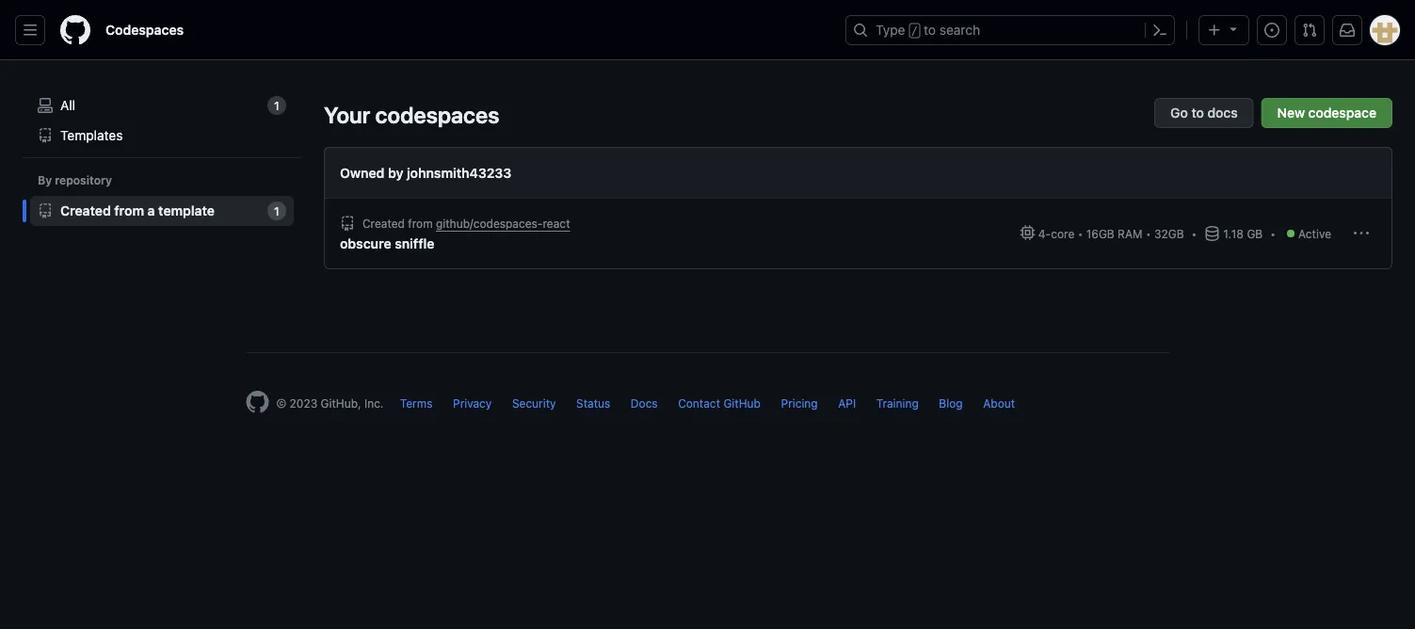 Task type: vqa. For each thing, say whether or not it's contained in the screenshot.
repository
yes



Task type: describe. For each thing, give the bounding box(es) containing it.
ram
[[1118, 227, 1143, 240]]

by
[[388, 165, 404, 180]]

security
[[512, 397, 556, 410]]

codespaces image
[[38, 98, 53, 113]]

obscure
[[340, 235, 392, 251]]

by repository
[[38, 174, 112, 187]]

github
[[724, 397, 761, 410]]

command palette image
[[1153, 23, 1168, 38]]

owned
[[340, 165, 385, 180]]

/
[[912, 24, 918, 38]]

github,
[[321, 397, 361, 410]]

codespace
[[1309, 105, 1377, 121]]

repo template image for templates
[[38, 128, 53, 143]]

contact github link
[[678, 397, 761, 410]]

dot fill image
[[1284, 226, 1299, 241]]

blog link
[[939, 397, 963, 410]]

gb
[[1248, 227, 1263, 240]]

codespaces
[[106, 22, 184, 38]]

32gb
[[1155, 227, 1185, 240]]

issue opened image
[[1265, 23, 1280, 38]]

database image
[[1205, 226, 1220, 241]]

all
[[60, 97, 75, 113]]

go to docs
[[1171, 105, 1238, 121]]

inc.
[[364, 397, 384, 410]]

new codespace
[[1278, 105, 1377, 121]]

a
[[148, 203, 155, 219]]

johnsmith43233
[[407, 165, 512, 180]]

from for github/codespaces-
[[408, 217, 433, 230]]

0 horizontal spatial to
[[924, 22, 936, 38]]

core
[[1051, 227, 1075, 240]]

created for created from github/codespaces-react
[[363, 217, 405, 230]]

sniffle
[[395, 235, 435, 251]]

privacy
[[453, 397, 492, 410]]

by repository list
[[30, 196, 294, 226]]

4 • from the left
[[1271, 227, 1276, 240]]

github/codespaces-
[[436, 217, 543, 230]]

1 for all
[[274, 99, 280, 112]]

your
[[324, 102, 371, 128]]

template
[[158, 203, 215, 219]]

2 • from the left
[[1146, 227, 1152, 240]]

new codespace link
[[1262, 98, 1393, 128]]

1 • from the left
[[1078, 227, 1084, 240]]

4-
[[1039, 227, 1051, 240]]

status link
[[577, 397, 611, 410]]

training link
[[877, 397, 919, 410]]

repo template image for created from a template
[[38, 203, 53, 219]]

1 vertical spatial to
[[1192, 105, 1205, 121]]

go to docs link
[[1155, 98, 1254, 128]]

footer containing © 2023 github, inc.
[[231, 352, 1185, 461]]

created from a template
[[60, 203, 215, 219]]

codespaces link
[[98, 15, 191, 45]]



Task type: locate. For each thing, give the bounding box(es) containing it.
1 horizontal spatial created
[[363, 217, 405, 230]]

git pull request image
[[1303, 23, 1318, 38]]

docs link
[[631, 397, 658, 410]]

from
[[114, 203, 144, 219], [408, 217, 433, 230]]

0 vertical spatial to
[[924, 22, 936, 38]]

plus image
[[1208, 23, 1223, 38]]

codespaces
[[375, 102, 500, 128]]

type / to search
[[876, 22, 981, 38]]

1 vertical spatial homepage image
[[246, 391, 269, 414]]

1 horizontal spatial to
[[1192, 105, 1205, 121]]

templates
[[60, 128, 123, 143]]

1 inside by repository list
[[274, 204, 280, 218]]

1 for created from a template
[[274, 204, 280, 218]]

react
[[543, 217, 570, 230]]

0 vertical spatial homepage image
[[60, 15, 90, 45]]

notifications image
[[1340, 23, 1355, 38]]

3 • from the left
[[1192, 227, 1198, 240]]

1
[[274, 99, 280, 112], [274, 204, 280, 218]]

triangle down image
[[1226, 21, 1242, 36]]

homepage image left '©'
[[246, 391, 269, 414]]

• right ram
[[1146, 227, 1152, 240]]

contact
[[678, 397, 721, 410]]

privacy link
[[453, 397, 492, 410]]

created from github/codespaces-react
[[363, 217, 570, 230]]

obscure sniffle link
[[340, 234, 442, 253]]

from inside by repository list
[[114, 203, 144, 219]]

• right core
[[1078, 227, 1084, 240]]

2023
[[290, 397, 318, 410]]

repo template image down codespaces image
[[38, 128, 53, 143]]

created for created from a template
[[60, 203, 111, 219]]

0 horizontal spatial homepage image
[[60, 15, 90, 45]]

templates link
[[30, 121, 294, 151]]

active
[[1299, 227, 1332, 240]]

1 right template
[[274, 204, 280, 218]]

repo template image down by
[[38, 203, 53, 219]]

©
[[276, 397, 287, 410]]

2 1 from the top
[[274, 204, 280, 218]]

repo template image
[[38, 128, 53, 143], [38, 203, 53, 219], [340, 216, 355, 231]]

1.18
[[1224, 227, 1244, 240]]

from for a
[[114, 203, 144, 219]]

• left dot fill icon
[[1271, 227, 1276, 240]]

0 horizontal spatial from
[[114, 203, 144, 219]]

1 left your
[[274, 99, 280, 112]]

repo template image inside templates link
[[38, 128, 53, 143]]

repository
[[55, 174, 112, 187]]

new
[[1278, 105, 1306, 121]]

from left a
[[114, 203, 144, 219]]

to
[[924, 22, 936, 38], [1192, 105, 1205, 121]]

docs
[[1208, 105, 1238, 121]]

by
[[38, 174, 52, 187]]

1 1 from the top
[[274, 99, 280, 112]]

terms
[[400, 397, 433, 410]]

blog
[[939, 397, 963, 410]]

security link
[[512, 397, 556, 410]]

to right /
[[924, 22, 936, 38]]

go
[[1171, 105, 1189, 121]]

created
[[60, 203, 111, 219], [363, 217, 405, 230]]

© 2023 github, inc.
[[276, 397, 384, 410]]

search
[[940, 22, 981, 38]]

about
[[984, 397, 1016, 410]]

created up the obscure sniffle
[[363, 217, 405, 230]]

pricing link
[[781, 397, 818, 410]]

cpu image
[[1021, 225, 1036, 240]]

repo template image inside by repository list
[[38, 203, 53, 219]]

about link
[[984, 397, 1016, 410]]

to right go
[[1192, 105, 1205, 121]]

api
[[839, 397, 856, 410]]

1.18 gb •
[[1224, 227, 1276, 240]]

contact github
[[678, 397, 761, 410]]

api link
[[839, 397, 856, 410]]

homepage image
[[60, 15, 90, 45], [246, 391, 269, 414]]

0 vertical spatial 1
[[274, 99, 280, 112]]

repo template image up obscure in the top left of the page
[[340, 216, 355, 231]]

from up sniffle
[[408, 217, 433, 230]]

1 horizontal spatial from
[[408, 217, 433, 230]]

pricing
[[781, 397, 818, 410]]

0 horizontal spatial created
[[60, 203, 111, 219]]

created down repository
[[60, 203, 111, 219]]

status
[[577, 397, 611, 410]]

your codespaces
[[324, 102, 500, 128]]

homepage image inside footer
[[246, 391, 269, 414]]

footer
[[231, 352, 1185, 461]]

16gb
[[1087, 227, 1115, 240]]

homepage image left codespaces link
[[60, 15, 90, 45]]

•
[[1078, 227, 1084, 240], [1146, 227, 1152, 240], [1192, 227, 1198, 240], [1271, 227, 1276, 240]]

1 vertical spatial 1
[[274, 204, 280, 218]]

• left database icon
[[1192, 227, 1198, 240]]

created inside by repository list
[[60, 203, 111, 219]]

1 horizontal spatial homepage image
[[246, 391, 269, 414]]

training
[[877, 397, 919, 410]]

show more actions for codespace image
[[1355, 226, 1370, 241]]

4-core • 16gb ram • 32gb
[[1036, 227, 1185, 240]]

obscure sniffle
[[340, 235, 435, 251]]

owned by johnsmith43233
[[340, 165, 512, 180]]

github/codespaces-react link
[[436, 217, 570, 230]]

docs
[[631, 397, 658, 410]]

type
[[876, 22, 906, 38]]

terms link
[[400, 397, 433, 410]]



